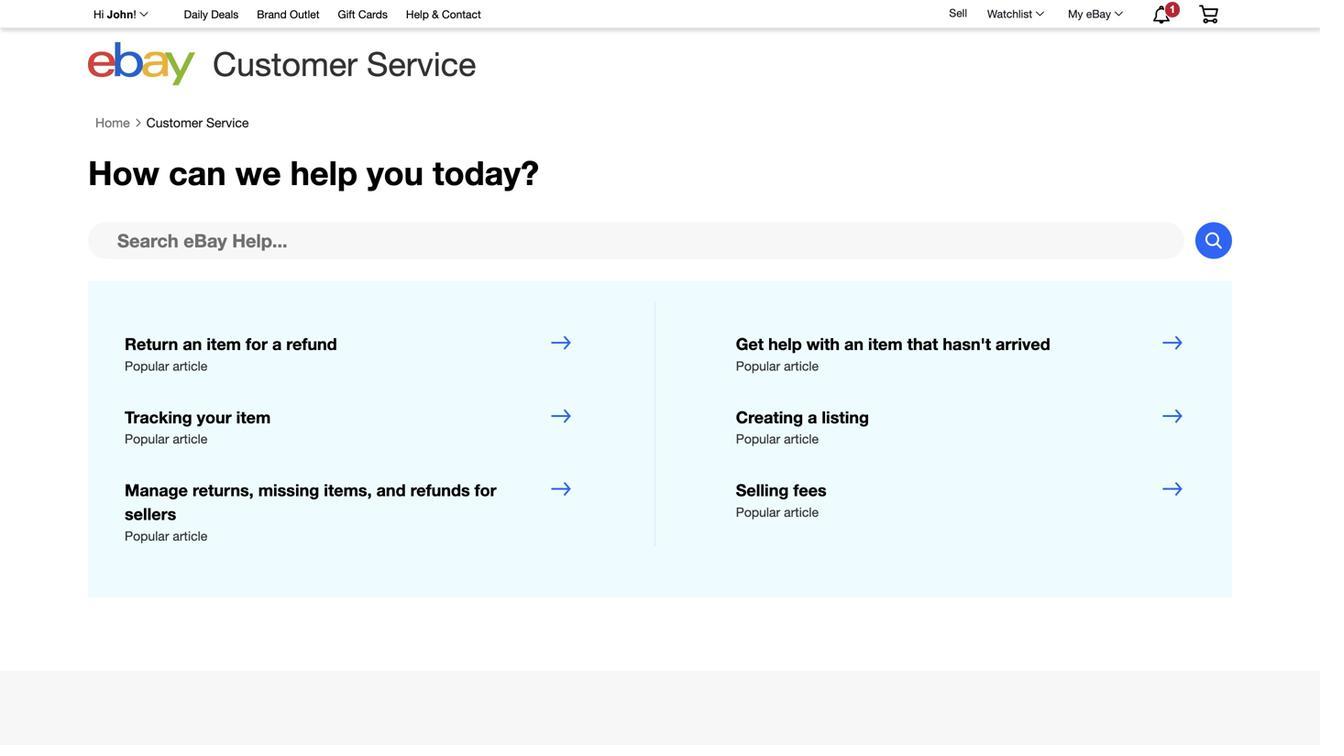 Task type: locate. For each thing, give the bounding box(es) containing it.
popular inside manage returns, missing items, and refunds for sellers popular article
[[125, 529, 169, 544]]

1 vertical spatial service
[[206, 115, 249, 130]]

outlet
[[290, 8, 320, 21]]

1 vertical spatial customer
[[146, 115, 203, 130]]

article down fees
[[784, 505, 819, 520]]

popular down selling
[[736, 505, 781, 520]]

for inside the return an item for a refund popular article
[[246, 334, 268, 354]]

an right the with
[[845, 334, 864, 354]]

brand outlet
[[257, 8, 320, 21]]

sellers
[[125, 504, 176, 524]]

help right we
[[290, 153, 358, 192]]

1 horizontal spatial service
[[367, 44, 476, 83]]

customer up "can"
[[146, 115, 203, 130]]

for
[[246, 334, 268, 354], [475, 481, 497, 500]]

customer service down "gift"
[[213, 44, 476, 83]]

popular inside selling fees popular article
[[736, 505, 781, 520]]

help & contact link
[[406, 5, 481, 25]]

we
[[235, 153, 281, 192]]

help
[[406, 8, 429, 21]]

contact
[[442, 8, 481, 21]]

0 horizontal spatial a
[[272, 334, 282, 354]]

1 vertical spatial customer service
[[146, 115, 249, 130]]

how can we help you today?
[[88, 153, 539, 192]]

customer service up "can"
[[146, 115, 249, 130]]

1 vertical spatial for
[[475, 481, 497, 500]]

creating
[[736, 407, 803, 427]]

article down return
[[173, 358, 207, 374]]

sell link
[[941, 7, 976, 19]]

0 horizontal spatial for
[[246, 334, 268, 354]]

returns,
[[193, 481, 254, 500]]

daily
[[184, 8, 208, 21]]

help inside get help with an item that hasn't arrived popular article
[[769, 334, 802, 354]]

1 horizontal spatial a
[[808, 407, 818, 427]]

your
[[197, 407, 232, 427]]

item inside get help with an item that hasn't arrived popular article
[[869, 334, 903, 354]]

&
[[432, 8, 439, 21]]

0 horizontal spatial customer
[[146, 115, 203, 130]]

item right your
[[236, 407, 271, 427]]

help & contact
[[406, 8, 481, 21]]

selling fees popular article
[[736, 481, 827, 520]]

item for return an item for a refund
[[207, 334, 241, 354]]

0 vertical spatial service
[[367, 44, 476, 83]]

watchlist
[[988, 7, 1033, 20]]

1 vertical spatial help
[[769, 334, 802, 354]]

popular down sellers
[[125, 529, 169, 544]]

items,
[[324, 481, 372, 500]]

0 vertical spatial customer service
[[213, 44, 476, 83]]

0 vertical spatial a
[[272, 334, 282, 354]]

gift cards link
[[338, 5, 388, 25]]

service up "can"
[[206, 115, 249, 130]]

!
[[133, 8, 136, 21]]

my ebay
[[1068, 7, 1112, 20]]

item left that
[[869, 334, 903, 354]]

1 an from the left
[[183, 334, 202, 354]]

article down creating
[[784, 432, 819, 447]]

1 vertical spatial a
[[808, 407, 818, 427]]

a
[[272, 334, 282, 354], [808, 407, 818, 427]]

1 button
[[1137, 1, 1185, 27]]

service down help
[[367, 44, 476, 83]]

return
[[125, 334, 178, 354]]

brand outlet link
[[257, 5, 320, 25]]

article inside get help with an item that hasn't arrived popular article
[[784, 358, 819, 374]]

customer
[[213, 44, 358, 83], [146, 115, 203, 130]]

article
[[173, 358, 207, 374], [784, 358, 819, 374], [173, 432, 207, 447], [784, 432, 819, 447], [784, 505, 819, 520], [173, 529, 207, 544]]

popular inside creating a listing popular article
[[736, 432, 781, 447]]

0 horizontal spatial service
[[206, 115, 249, 130]]

cards
[[359, 8, 388, 21]]

service inside how can we help you today? main content
[[206, 115, 249, 130]]

an inside the return an item for a refund popular article
[[183, 334, 202, 354]]

manage
[[125, 481, 188, 500]]

1 horizontal spatial an
[[845, 334, 864, 354]]

0 vertical spatial for
[[246, 334, 268, 354]]

selling
[[736, 481, 789, 500]]

2 an from the left
[[845, 334, 864, 354]]

your shopping cart image
[[1199, 5, 1220, 23]]

0 horizontal spatial help
[[290, 153, 358, 192]]

popular
[[125, 358, 169, 374], [736, 358, 781, 374], [125, 432, 169, 447], [736, 432, 781, 447], [736, 505, 781, 520], [125, 529, 169, 544]]

customer inside how can we help you today? main content
[[146, 115, 203, 130]]

1 horizontal spatial for
[[475, 481, 497, 500]]

article down your
[[173, 432, 207, 447]]

Search eBay Help... text field
[[88, 222, 1185, 259]]

0 horizontal spatial an
[[183, 334, 202, 354]]

listing
[[822, 407, 869, 427]]

item right return
[[207, 334, 241, 354]]

a left refund at left
[[272, 334, 282, 354]]

creating a listing popular article
[[736, 407, 869, 447]]

for right refunds
[[475, 481, 497, 500]]

that
[[908, 334, 938, 354]]

customer service
[[213, 44, 476, 83], [146, 115, 249, 130]]

refund
[[286, 334, 337, 354]]

popular down creating
[[736, 432, 781, 447]]

an
[[183, 334, 202, 354], [845, 334, 864, 354]]

0 vertical spatial customer
[[213, 44, 358, 83]]

service
[[367, 44, 476, 83], [206, 115, 249, 130]]

help right get
[[769, 334, 802, 354]]

article down the with
[[784, 358, 819, 374]]

1 horizontal spatial help
[[769, 334, 802, 354]]

customer service link
[[146, 115, 249, 131]]

for left refund at left
[[246, 334, 268, 354]]

article inside creating a listing popular article
[[784, 432, 819, 447]]

popular down return
[[125, 358, 169, 374]]

help
[[290, 153, 358, 192], [769, 334, 802, 354]]

how
[[88, 153, 160, 192]]

hi john !
[[94, 8, 136, 21]]

popular down tracking
[[125, 432, 169, 447]]

home
[[95, 115, 130, 130]]

a left listing
[[808, 407, 818, 427]]

1 horizontal spatial customer
[[213, 44, 358, 83]]

brand
[[257, 8, 287, 21]]

popular down get
[[736, 358, 781, 374]]

customer down brand outlet link
[[213, 44, 358, 83]]

an right return
[[183, 334, 202, 354]]

daily deals
[[184, 8, 239, 21]]

article down sellers
[[173, 529, 207, 544]]

item inside the return an item for a refund popular article
[[207, 334, 241, 354]]

service inside banner
[[367, 44, 476, 83]]

item
[[207, 334, 241, 354], [869, 334, 903, 354], [236, 407, 271, 427]]

item inside tracking your item popular article
[[236, 407, 271, 427]]

fees
[[794, 481, 827, 500]]

account navigation
[[83, 0, 1233, 28]]

home link
[[95, 115, 130, 131]]

popular inside get help with an item that hasn't arrived popular article
[[736, 358, 781, 374]]



Task type: vqa. For each thing, say whether or not it's contained in the screenshot.
the items
no



Task type: describe. For each thing, give the bounding box(es) containing it.
today?
[[433, 153, 539, 192]]

gift
[[338, 8, 355, 21]]

john
[[107, 8, 133, 21]]

hi
[[94, 8, 104, 21]]

daily deals link
[[184, 5, 239, 25]]

article inside the return an item for a refund popular article
[[173, 358, 207, 374]]

popular inside the return an item for a refund popular article
[[125, 358, 169, 374]]

my ebay link
[[1058, 3, 1132, 25]]

a inside creating a listing popular article
[[808, 407, 818, 427]]

with
[[807, 334, 840, 354]]

for inside manage returns, missing items, and refunds for sellers popular article
[[475, 481, 497, 500]]

article inside selling fees popular article
[[784, 505, 819, 520]]

tracking your item popular article
[[125, 407, 271, 447]]

arrived
[[996, 334, 1051, 354]]

hasn't
[[943, 334, 991, 354]]

you
[[367, 153, 424, 192]]

can
[[169, 153, 226, 192]]

watchlist link
[[978, 3, 1053, 25]]

manage returns, missing items, and refunds for sellers popular article
[[125, 481, 497, 544]]

1
[[1170, 4, 1176, 15]]

0 vertical spatial help
[[290, 153, 358, 192]]

article inside manage returns, missing items, and refunds for sellers popular article
[[173, 529, 207, 544]]

customer service inside how can we help you today? main content
[[146, 115, 249, 130]]

popular inside tracking your item popular article
[[125, 432, 169, 447]]

how can we help you today? main content
[[0, 106, 1321, 746]]

missing
[[258, 481, 319, 500]]

customer service inside banner
[[213, 44, 476, 83]]

article inside tracking your item popular article
[[173, 432, 207, 447]]

ebay
[[1087, 7, 1112, 20]]

refunds
[[410, 481, 470, 500]]

an inside get help with an item that hasn't arrived popular article
[[845, 334, 864, 354]]

tracking
[[125, 407, 192, 427]]

gift cards
[[338, 8, 388, 21]]

customer inside banner
[[213, 44, 358, 83]]

customer service banner
[[83, 0, 1233, 92]]

item for tracking your item
[[236, 407, 271, 427]]

my
[[1068, 7, 1084, 20]]

and
[[377, 481, 406, 500]]

return an item for a refund popular article
[[125, 334, 337, 374]]

a inside the return an item for a refund popular article
[[272, 334, 282, 354]]

get
[[736, 334, 764, 354]]

get help with an item that hasn't arrived popular article
[[736, 334, 1051, 374]]

sell
[[950, 7, 968, 19]]

deals
[[211, 8, 239, 21]]



